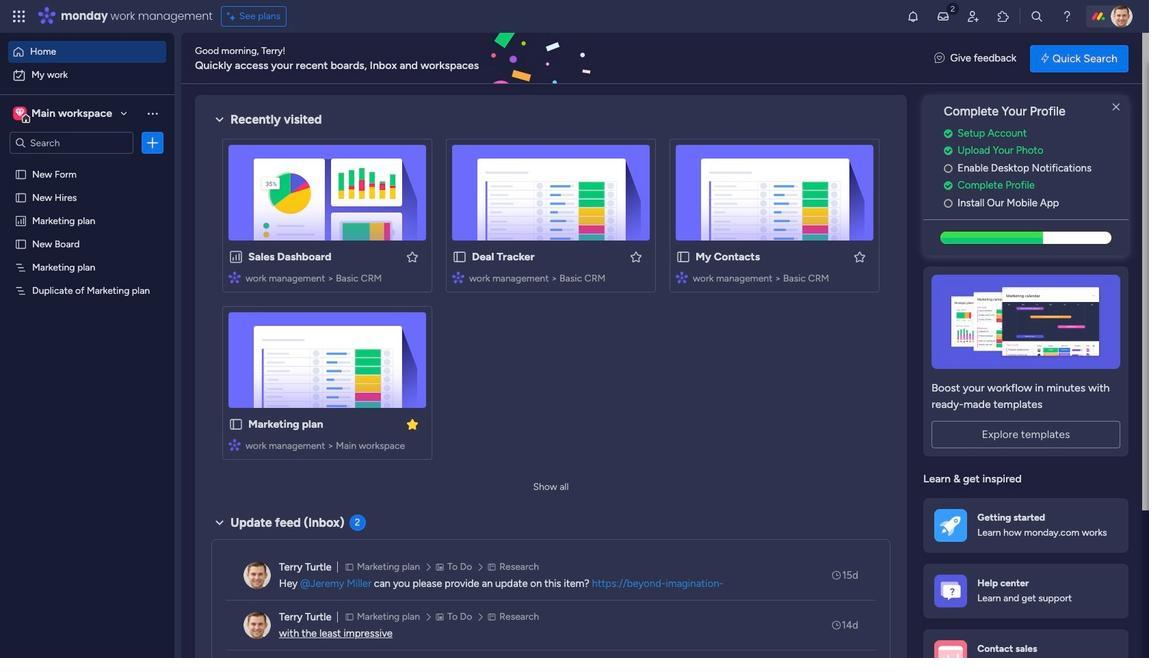 Task type: vqa. For each thing, say whether or not it's contained in the screenshot.
Templates image
yes



Task type: describe. For each thing, give the bounding box(es) containing it.
1 add to favorites image from the left
[[406, 250, 419, 264]]

1 vertical spatial option
[[8, 64, 166, 86]]

component image
[[452, 271, 465, 284]]

v2 bolt switch image
[[1041, 51, 1049, 66]]

contact sales element
[[924, 630, 1129, 659]]

close recently visited image
[[211, 112, 228, 128]]

help center element
[[924, 564, 1129, 619]]

v2 user feedback image
[[935, 51, 945, 66]]

1 check circle image from the top
[[944, 128, 953, 139]]

getting started element
[[924, 499, 1129, 553]]

1 circle o image from the top
[[944, 163, 953, 174]]

help image
[[1060, 10, 1074, 23]]

remove from favorites image
[[406, 418, 419, 431]]

update feed image
[[937, 10, 950, 23]]

2 element
[[349, 515, 366, 532]]

notifications image
[[906, 10, 920, 23]]

2 circle o image from the top
[[944, 198, 953, 209]]

search everything image
[[1030, 10, 1044, 23]]

monday marketplace image
[[997, 10, 1010, 23]]

options image
[[146, 136, 159, 150]]

1 workspace image from the left
[[13, 106, 27, 121]]



Task type: locate. For each thing, give the bounding box(es) containing it.
2 vertical spatial option
[[0, 162, 174, 165]]

add to favorites image
[[406, 250, 419, 264], [629, 250, 643, 264]]

add to favorites image
[[853, 250, 867, 264]]

circle o image down check circle image
[[944, 198, 953, 209]]

public board image
[[14, 168, 27, 181]]

0 vertical spatial circle o image
[[944, 163, 953, 174]]

0 vertical spatial check circle image
[[944, 128, 953, 139]]

1 vertical spatial check circle image
[[944, 146, 953, 156]]

0 horizontal spatial public dashboard image
[[14, 214, 27, 227]]

select product image
[[12, 10, 26, 23]]

0 horizontal spatial add to favorites image
[[406, 250, 419, 264]]

0 vertical spatial terry turtle image
[[1111, 5, 1133, 27]]

see plans image
[[227, 9, 239, 24]]

close update feed (inbox) image
[[211, 515, 228, 532]]

public dashboard image
[[14, 214, 27, 227], [229, 250, 244, 265]]

2 workspace image from the left
[[15, 106, 25, 121]]

circle o image up check circle image
[[944, 163, 953, 174]]

workspace selection element
[[13, 105, 114, 123]]

2 add to favorites image from the left
[[629, 250, 643, 264]]

0 vertical spatial public dashboard image
[[14, 214, 27, 227]]

public board image
[[14, 191, 27, 204], [14, 237, 27, 250], [452, 250, 467, 265], [676, 250, 691, 265], [229, 417, 244, 432]]

2 check circle image from the top
[[944, 146, 953, 156]]

circle o image
[[944, 163, 953, 174], [944, 198, 953, 209]]

terry turtle image
[[1111, 5, 1133, 27], [244, 562, 271, 590], [244, 612, 271, 640]]

1 horizontal spatial public dashboard image
[[229, 250, 244, 265]]

2 vertical spatial terry turtle image
[[244, 612, 271, 640]]

workspace options image
[[146, 107, 159, 120]]

invite members image
[[967, 10, 980, 23]]

1 vertical spatial public dashboard image
[[229, 250, 244, 265]]

1 vertical spatial terry turtle image
[[244, 562, 271, 590]]

1 vertical spatial circle o image
[[944, 198, 953, 209]]

check circle image
[[944, 181, 953, 191]]

Search in workspace field
[[29, 135, 114, 151]]

dapulse x slim image
[[1108, 99, 1125, 116]]

0 vertical spatial option
[[8, 41, 166, 63]]

workspace image
[[13, 106, 27, 121], [15, 106, 25, 121]]

check circle image
[[944, 128, 953, 139], [944, 146, 953, 156]]

option
[[8, 41, 166, 63], [8, 64, 166, 86], [0, 162, 174, 165]]

quick search results list box
[[211, 128, 891, 477]]

list box
[[0, 160, 174, 487]]

templates image image
[[936, 275, 1117, 370]]

2 image
[[947, 1, 959, 16]]

1 horizontal spatial add to favorites image
[[629, 250, 643, 264]]



